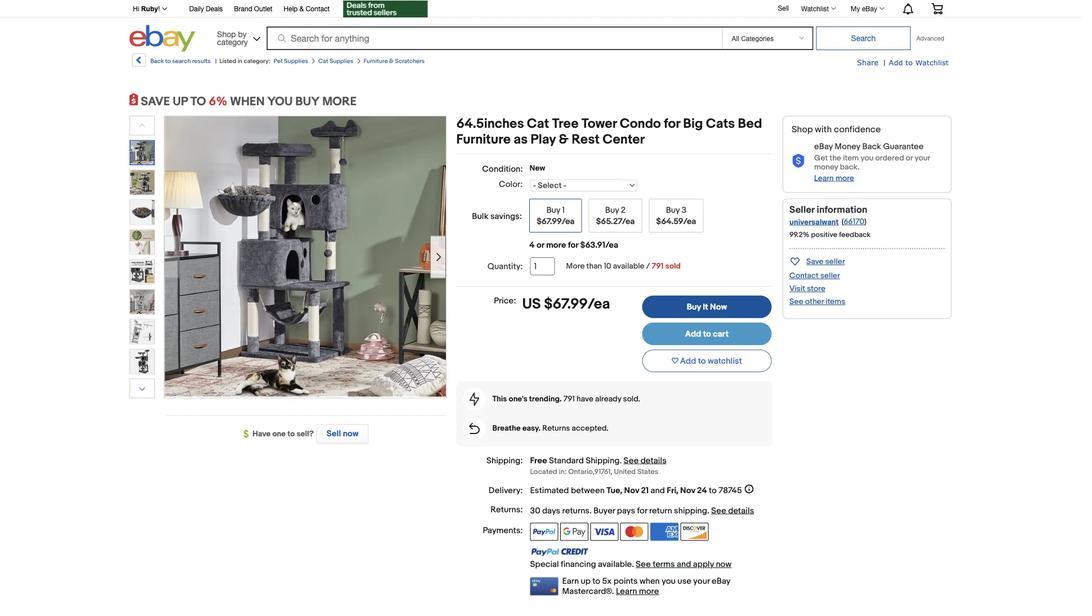 Task type: vqa. For each thing, say whether or not it's contained in the screenshot.
Change
no



Task type: locate. For each thing, give the bounding box(es) containing it.
& right help
[[300, 5, 304, 13]]

1 vertical spatial learn
[[616, 587, 637, 597]]

1 vertical spatial or
[[537, 240, 544, 250]]

shop by category button
[[212, 25, 263, 49]]

supplies right pet
[[284, 57, 308, 65]]

2 horizontal spatial more
[[836, 173, 854, 183]]

you right 'item'
[[861, 153, 874, 163]]

2 vertical spatial for
[[637, 506, 647, 516]]

buy
[[547, 205, 560, 215], [605, 205, 619, 215], [666, 205, 680, 215], [687, 302, 701, 312]]

add to cart link
[[642, 323, 772, 345]]

or inside ebay money back guarantee get the item you ordered or your money back. learn more
[[906, 153, 913, 163]]

points
[[614, 576, 638, 587]]

to right one
[[288, 429, 295, 439]]

0 vertical spatial your
[[915, 153, 930, 163]]

with details__icon image for ebay money back guarantee
[[792, 154, 805, 168]]

Search for anything text field
[[268, 28, 720, 49]]

you left use in the right bottom of the page
[[662, 576, 676, 587]]

1 vertical spatial seller
[[821, 271, 840, 281]]

seller
[[790, 204, 815, 216]]

& left scratchers
[[389, 57, 394, 65]]

1 horizontal spatial now
[[716, 560, 732, 570]]

sell inside the sell now link
[[327, 429, 341, 439]]

add inside button
[[680, 356, 696, 366]]

. left buyer on the right bottom
[[590, 506, 592, 516]]

buy left 1
[[547, 205, 560, 215]]

located in: ontario,91761, united states
[[530, 468, 659, 477]]

1 vertical spatial and
[[677, 560, 691, 570]]

1 horizontal spatial shop
[[792, 124, 813, 135]]

nov left 24
[[680, 486, 695, 496]]

with details__icon image left breathe
[[469, 423, 480, 434]]

. up united
[[620, 456, 622, 466]]

sell left watchlist link at the top right of the page
[[778, 4, 789, 12]]

sell inside 'account' navigation
[[778, 4, 789, 12]]

my
[[851, 5, 860, 12]]

791 left have
[[564, 395, 575, 404]]

0 vertical spatial shop
[[217, 29, 236, 39]]

and for 21
[[651, 486, 665, 496]]

in:
[[559, 468, 567, 477]]

contact inside the contact seller visit store see other items
[[790, 271, 819, 281]]

0 vertical spatial learn more link
[[814, 173, 854, 183]]

1 horizontal spatial you
[[861, 153, 874, 163]]

0 vertical spatial contact
[[306, 5, 330, 13]]

cat left tree
[[527, 116, 549, 132]]

see details link for 30 days returns . buyer pays for return shipping . see details
[[711, 506, 754, 516]]

$67.99/ea down 1
[[537, 216, 575, 226]]

0 vertical spatial now
[[343, 429, 359, 439]]

1 vertical spatial &
[[389, 57, 394, 65]]

up
[[173, 94, 188, 109]]

more
[[836, 173, 854, 183], [546, 240, 566, 250], [639, 587, 659, 597]]

1 vertical spatial add
[[685, 329, 701, 339]]

learn down the money
[[814, 173, 834, 183]]

and up use in the right bottom of the page
[[677, 560, 691, 570]]

account navigation
[[127, 0, 952, 19]]

0 horizontal spatial and
[[651, 486, 665, 496]]

1 vertical spatial see details link
[[711, 506, 754, 516]]

2 horizontal spatial &
[[559, 132, 569, 148]]

back.
[[840, 162, 860, 172]]

return
[[649, 506, 672, 516]]

seller right save
[[826, 257, 845, 267]]

|
[[215, 57, 217, 65], [884, 58, 886, 68]]

estimated
[[530, 486, 569, 496]]

breathe easy. returns accepted.
[[493, 424, 609, 433]]

new
[[530, 164, 545, 173]]

contact right help
[[306, 5, 330, 13]]

add right share
[[889, 58, 903, 66]]

1 horizontal spatial 791
[[652, 262, 664, 271]]

have
[[253, 429, 271, 439]]

us
[[522, 296, 541, 313]]

0 vertical spatial more
[[836, 173, 854, 183]]

daily
[[189, 5, 204, 13]]

791
[[652, 262, 664, 271], [564, 395, 575, 404]]

accepted.
[[572, 424, 609, 433]]

cat right pet supplies link on the left of the page
[[318, 57, 328, 65]]

2 vertical spatial ebay
[[712, 576, 731, 587]]

to inside "earn up to 5x points when you use your ebay mastercard®."
[[593, 576, 601, 587]]

supplies up more
[[330, 57, 354, 65]]

one's
[[509, 395, 528, 404]]

picture 4 of 12 image
[[130, 230, 154, 254]]

see details link down the 78745
[[711, 506, 754, 516]]

0 vertical spatial details
[[641, 456, 667, 466]]

to left search
[[165, 57, 171, 65]]

1 vertical spatial your
[[693, 576, 710, 587]]

0 horizontal spatial see details link
[[624, 456, 667, 466]]

0 vertical spatial with details__icon image
[[792, 154, 805, 168]]

guarantee
[[883, 141, 924, 152]]

cart
[[713, 329, 729, 339]]

with details__icon image left this
[[469, 393, 480, 406]]

now right apply on the bottom right of the page
[[716, 560, 732, 570]]

to left watchlist
[[698, 356, 706, 366]]

dollar sign image
[[244, 430, 253, 439]]

learn inside ebay money back guarantee get the item you ordered or your money back. learn more
[[814, 173, 834, 183]]

0 horizontal spatial .
[[590, 506, 592, 516]]

sold.
[[623, 395, 640, 404]]

add left cart
[[685, 329, 701, 339]]

buy inside buy 1 $67.99/ea
[[547, 205, 560, 215]]

1 vertical spatial 791
[[564, 395, 575, 404]]

and right "21"
[[651, 486, 665, 496]]

2 nov from the left
[[680, 486, 695, 496]]

help & contact link
[[284, 3, 330, 15]]

more right 4
[[546, 240, 566, 250]]

ebay down apply on the bottom right of the page
[[712, 576, 731, 587]]

with details__icon image for breathe easy.
[[469, 423, 480, 434]]

0 vertical spatial and
[[651, 486, 665, 496]]

. up discover image
[[707, 506, 710, 516]]

1 horizontal spatial see details link
[[711, 506, 754, 516]]

0 vertical spatial watchlist
[[801, 5, 829, 12]]

0 horizontal spatial |
[[215, 57, 217, 65]]

for up more
[[568, 240, 579, 250]]

or right 4
[[537, 240, 544, 250]]

30
[[530, 506, 540, 516]]

& for furniture
[[389, 57, 394, 65]]

10
[[604, 262, 611, 271]]

earn up to 5x points when you use your ebay mastercard®.
[[562, 576, 731, 597]]

1 horizontal spatial for
[[637, 506, 647, 516]]

1 vertical spatial now
[[716, 560, 732, 570]]

0 horizontal spatial learn
[[616, 587, 637, 597]]

or down "guarantee"
[[906, 153, 913, 163]]

shipping:
[[487, 456, 523, 466]]

your
[[915, 153, 930, 163], [693, 576, 710, 587]]

add down add to cart link
[[680, 356, 696, 366]]

see
[[790, 297, 804, 307], [624, 456, 639, 466], [711, 506, 726, 516], [636, 560, 651, 570]]

0 horizontal spatial ebay
[[712, 576, 731, 587]]

& inside 'account' navigation
[[300, 5, 304, 13]]

seller for save
[[826, 257, 845, 267]]

items
[[826, 297, 846, 307]]

as
[[514, 132, 528, 148]]

more right points
[[639, 587, 659, 597]]

with details__icon image left 'get' on the right of page
[[792, 154, 805, 168]]

1 horizontal spatial learn more link
[[814, 173, 854, 183]]

3
[[682, 205, 687, 215]]

1 horizontal spatial back
[[863, 141, 882, 152]]

0 vertical spatial ebay
[[862, 5, 877, 12]]

furniture up the condition:
[[457, 132, 511, 148]]

easy.
[[522, 424, 541, 433]]

learn right 5x
[[616, 587, 637, 597]]

0 horizontal spatial contact
[[306, 5, 330, 13]]

to left cart
[[703, 329, 711, 339]]

more
[[566, 262, 585, 271]]

shop for shop with confidence
[[792, 124, 813, 135]]

sell for sell now
[[327, 429, 341, 439]]

791 right the /
[[652, 262, 664, 271]]

ontario,91761,
[[568, 468, 613, 477]]

see down the 78745
[[711, 506, 726, 516]]

2 horizontal spatial for
[[664, 116, 680, 132]]

0 vertical spatial 791
[[652, 262, 664, 271]]

0 horizontal spatial supplies
[[284, 57, 308, 65]]

1 vertical spatial ebay
[[814, 141, 833, 152]]

0 horizontal spatial your
[[693, 576, 710, 587]]

0 horizontal spatial learn more link
[[616, 587, 659, 597]]

furniture
[[364, 57, 388, 65], [457, 132, 511, 148]]

1 vertical spatial furniture
[[457, 132, 511, 148]]

ebay right my
[[862, 5, 877, 12]]

1 vertical spatial more
[[546, 240, 566, 250]]

to down advanced link
[[906, 58, 913, 66]]

add
[[889, 58, 903, 66], [685, 329, 701, 339], [680, 356, 696, 366]]

get the coupon image
[[343, 1, 428, 17]]

sell right sell?
[[327, 429, 341, 439]]

watchlist link
[[795, 2, 842, 15]]

0 horizontal spatial or
[[537, 240, 544, 250]]

see details link up states
[[624, 456, 667, 466]]

1 vertical spatial back
[[863, 141, 882, 152]]

2 horizontal spatial ebay
[[862, 5, 877, 12]]

0 vertical spatial learn
[[814, 173, 834, 183]]

1 horizontal spatial ebay
[[814, 141, 833, 152]]

master card image
[[620, 523, 649, 541]]

1 horizontal spatial and
[[677, 560, 691, 570]]

pet supplies
[[274, 57, 308, 65]]

1 horizontal spatial furniture
[[457, 132, 511, 148]]

seller information universalwant ( 66170 ) 99.2% positive feedback
[[790, 204, 871, 239]]

save up to 6% when you buy more
[[141, 94, 357, 109]]

details up states
[[641, 456, 667, 466]]

bulk savings:
[[472, 211, 522, 221]]

0 horizontal spatial &
[[300, 5, 304, 13]]

shop by category banner
[[127, 0, 952, 55]]

watchlist right the sell link
[[801, 5, 829, 12]]

1 vertical spatial you
[[662, 576, 676, 587]]

returns
[[562, 506, 590, 516]]

0 vertical spatial you
[[861, 153, 874, 163]]

1 vertical spatial watchlist
[[916, 58, 949, 66]]

1 horizontal spatial learn
[[814, 173, 834, 183]]

1 vertical spatial for
[[568, 240, 579, 250]]

| left "listed"
[[215, 57, 217, 65]]

now right sell?
[[343, 429, 359, 439]]

0 vertical spatial back
[[150, 57, 164, 65]]

1 vertical spatial sell
[[327, 429, 341, 439]]

$67.99/ea down more
[[544, 296, 610, 313]]

1 horizontal spatial or
[[906, 153, 913, 163]]

| inside the share | add to watchlist
[[884, 58, 886, 68]]

1 horizontal spatial |
[[884, 58, 886, 68]]

0 vertical spatial or
[[906, 153, 913, 163]]

99.2%
[[790, 230, 810, 239]]

add to watchlist button
[[642, 350, 772, 372]]

your down apply on the bottom right of the page
[[693, 576, 710, 587]]

seller down 'save seller'
[[821, 271, 840, 281]]

or
[[906, 153, 913, 163], [537, 240, 544, 250]]

ebay inside "earn up to 5x points when you use your ebay mastercard®."
[[712, 576, 731, 587]]

universalwant
[[790, 217, 839, 227]]

financing
[[561, 560, 596, 570]]

1 horizontal spatial supplies
[[330, 57, 354, 65]]

0 vertical spatial &
[[300, 5, 304, 13]]

0 vertical spatial furniture
[[364, 57, 388, 65]]

0 horizontal spatial now
[[343, 429, 359, 439]]

| right share button at the right top of the page
[[884, 58, 886, 68]]

contact inside 'account' navigation
[[306, 5, 330, 13]]

1 horizontal spatial watchlist
[[916, 58, 949, 66]]

for
[[664, 116, 680, 132], [568, 240, 579, 250], [637, 506, 647, 516]]

buy inside buy 3 $64.59/ea
[[666, 205, 680, 215]]

when
[[640, 576, 660, 587]]

brand outlet link
[[234, 3, 272, 15]]

to inside button
[[698, 356, 706, 366]]

american express image
[[651, 523, 679, 541]]

details down the 78745
[[728, 506, 754, 516]]

0 horizontal spatial shop
[[217, 29, 236, 39]]

paypal credit image
[[530, 548, 589, 557]]

none submit inside shop by category banner
[[816, 26, 911, 50]]

learn inside "us $67.99/ea" main content
[[616, 587, 637, 597]]

1 horizontal spatial &
[[389, 57, 394, 65]]

for right the pays
[[637, 506, 647, 516]]

watchlist inside 'account' navigation
[[801, 5, 829, 12]]

ebay up 'get' on the right of page
[[814, 141, 833, 152]]

0 horizontal spatial you
[[662, 576, 676, 587]]

buy 3 $64.59/ea
[[656, 205, 696, 226]]

shop inside shop by category
[[217, 29, 236, 39]]

2 vertical spatial more
[[639, 587, 659, 597]]

0 vertical spatial for
[[664, 116, 680, 132]]

more down the back.
[[836, 173, 854, 183]]

tower
[[582, 116, 617, 132]]

add inside the share | add to watchlist
[[889, 58, 903, 66]]

watchlist
[[801, 5, 829, 12], [916, 58, 949, 66]]

save
[[141, 94, 170, 109]]

add to watchlist link
[[889, 57, 949, 68]]

buy left 3
[[666, 205, 680, 215]]

& right play
[[559, 132, 569, 148]]

you inside "earn up to 5x points when you use your ebay mastercard®."
[[662, 576, 676, 587]]

buy inside buy 2 $65.27/ea
[[605, 205, 619, 215]]

| listed in category:
[[215, 57, 270, 65]]

1 vertical spatial shop
[[792, 124, 813, 135]]

1 horizontal spatial sell
[[778, 4, 789, 12]]

2 vertical spatial with details__icon image
[[469, 423, 480, 434]]

shop left with
[[792, 124, 813, 135]]

sell now link
[[314, 424, 369, 444]]

furniture left scratchers
[[364, 57, 388, 65]]

supplies for pet supplies
[[284, 57, 308, 65]]

your down "guarantee"
[[915, 153, 930, 163]]

shop
[[217, 29, 236, 39], [792, 124, 813, 135]]

seller inside the contact seller visit store see other items
[[821, 271, 840, 281]]

shop with confidence
[[792, 124, 881, 135]]

back
[[150, 57, 164, 65], [863, 141, 882, 152]]

back left search
[[150, 57, 164, 65]]

cat supplies link
[[318, 57, 354, 65]]

help & contact
[[284, 5, 330, 13]]

standard shipping . see details
[[549, 456, 667, 466]]

1 vertical spatial contact
[[790, 271, 819, 281]]

& for help
[[300, 5, 304, 13]]

learn more link down "special financing available. see terms and apply now"
[[616, 587, 659, 597]]

seller for contact
[[821, 271, 840, 281]]

nov left "21"
[[624, 486, 639, 496]]

price:
[[494, 296, 516, 306]]

get
[[814, 153, 828, 163]]

1 vertical spatial with details__icon image
[[469, 393, 480, 406]]

us $67.99/ea
[[522, 296, 610, 313]]

universalwant link
[[790, 217, 839, 227]]

1 vertical spatial details
[[728, 506, 754, 516]]

24
[[697, 486, 707, 496]]

shop left by
[[217, 29, 236, 39]]

other
[[805, 297, 824, 307]]

1 supplies from the left
[[284, 57, 308, 65]]

1 horizontal spatial nov
[[680, 486, 695, 496]]

)
[[865, 217, 867, 227]]

results
[[192, 57, 211, 65]]

buy for buy 3
[[666, 205, 680, 215]]

to left 5x
[[593, 576, 601, 587]]

None submit
[[816, 26, 911, 50]]

now
[[710, 302, 727, 312]]

0 vertical spatial $67.99/ea
[[537, 216, 575, 226]]

learn more link down the money
[[814, 173, 854, 183]]

with details__icon image
[[792, 154, 805, 168], [469, 393, 480, 406], [469, 423, 480, 434]]

2 supplies from the left
[[330, 57, 354, 65]]

0 horizontal spatial nov
[[624, 486, 639, 496]]

buy left 2
[[605, 205, 619, 215]]

watchlist down advanced
[[916, 58, 949, 66]]

contact up the visit store link at the top of the page
[[790, 271, 819, 281]]

seller inside save seller button
[[826, 257, 845, 267]]

supplies for cat supplies
[[330, 57, 354, 65]]

see down the visit
[[790, 297, 804, 307]]

1 horizontal spatial cat
[[527, 116, 549, 132]]

back up ordered
[[863, 141, 882, 152]]

watchlist inside the share | add to watchlist
[[916, 58, 949, 66]]

0 horizontal spatial cat
[[318, 57, 328, 65]]

ebay inside the my ebay link
[[862, 5, 877, 12]]

0 horizontal spatial more
[[546, 240, 566, 250]]

buy left it
[[687, 302, 701, 312]]

&
[[300, 5, 304, 13], [389, 57, 394, 65], [559, 132, 569, 148]]

for left big
[[664, 116, 680, 132]]

1 horizontal spatial contact
[[790, 271, 819, 281]]



Task type: describe. For each thing, give the bounding box(es) containing it.
$65.27/ea
[[596, 216, 635, 226]]

Quantity: text field
[[530, 257, 555, 275]]

picture 3 of 12 image
[[130, 200, 154, 224]]

this
[[493, 395, 507, 404]]

to
[[191, 94, 206, 109]]

information
[[817, 204, 868, 216]]

0 horizontal spatial back
[[150, 57, 164, 65]]

confidence
[[834, 124, 881, 135]]

0 vertical spatial cat
[[318, 57, 328, 65]]

it
[[703, 302, 708, 312]]

returns:
[[491, 505, 523, 515]]

2 horizontal spatial .
[[707, 506, 710, 516]]

located
[[530, 468, 557, 477]]

condo
[[620, 116, 661, 132]]

us $67.99/ea main content
[[457, 116, 773, 597]]

picture 2 of 12 image
[[130, 170, 154, 195]]

than
[[587, 262, 602, 271]]

returns
[[542, 424, 570, 433]]

picture 8 of 12 image
[[130, 349, 154, 374]]

ebay mastercard image
[[530, 578, 558, 596]]

visa image
[[590, 523, 619, 541]]

buy it now
[[687, 302, 727, 312]]

0 horizontal spatial details
[[641, 456, 667, 466]]

have
[[577, 395, 594, 404]]

0 horizontal spatial for
[[568, 240, 579, 250]]

66170
[[844, 217, 865, 227]]

66170 link
[[844, 217, 865, 227]]

1 nov from the left
[[624, 486, 639, 496]]

this one's trending. 791 have already sold.
[[493, 395, 640, 404]]

rest
[[572, 132, 600, 148]]

picture 7 of 12 image
[[130, 320, 154, 344]]

brand
[[234, 5, 252, 13]]

scratchers
[[395, 57, 425, 65]]

cat inside "64.5inches cat tree tower condo for big cats bed furniture as play & rest center"
[[527, 116, 549, 132]]

sell now
[[327, 429, 359, 439]]

with
[[815, 124, 832, 135]]

shop for shop by category
[[217, 29, 236, 39]]

buy for buy 2
[[605, 205, 619, 215]]

your inside ebay money back guarantee get the item you ordered or your money back. learn more
[[915, 153, 930, 163]]

category:
[[244, 57, 270, 65]]

add to cart
[[685, 329, 729, 339]]

visit
[[790, 284, 805, 294]]

condition:
[[482, 164, 523, 174]]

more
[[322, 94, 357, 109]]

1 vertical spatial $67.99/ea
[[544, 296, 610, 313]]

sell for sell
[[778, 4, 789, 12]]

buyer
[[594, 506, 615, 516]]

see up when
[[636, 560, 651, 570]]

center
[[603, 132, 645, 148]]

1 horizontal spatial more
[[639, 587, 659, 597]]

days
[[542, 506, 560, 516]]

back inside ebay money back guarantee get the item you ordered or your money back. learn more
[[863, 141, 882, 152]]

furniture & scratchers link
[[364, 57, 425, 65]]

picture 6 of 12 image
[[130, 290, 154, 314]]

picture 5 of 12 image
[[130, 260, 154, 284]]

free
[[530, 456, 547, 466]]

add for add to watchlist
[[680, 356, 696, 366]]

sell?
[[297, 429, 314, 439]]

share | add to watchlist
[[857, 58, 949, 68]]

(
[[842, 217, 844, 227]]

& inside "64.5inches cat tree tower condo for big cats bed furniture as play & rest center"
[[559, 132, 569, 148]]

21
[[641, 486, 649, 496]]

$63.91/ea
[[580, 240, 619, 250]]

buy
[[295, 94, 320, 109]]

ruby
[[141, 5, 158, 13]]

buy it now link
[[642, 296, 772, 318]]

google pay image
[[560, 523, 589, 541]]

brand outlet
[[234, 5, 272, 13]]

positive
[[811, 230, 838, 239]]

picture 1 of 12 image
[[131, 141, 154, 164]]

see up united
[[624, 456, 639, 466]]

0 horizontal spatial 791
[[564, 395, 575, 404]]

special financing available. see terms and apply now
[[530, 560, 732, 570]]

hi ruby !
[[133, 5, 160, 13]]

0 horizontal spatial furniture
[[364, 57, 388, 65]]

tue,
[[607, 486, 622, 496]]

my ebay link
[[845, 2, 890, 15]]

advanced
[[917, 35, 945, 42]]

64.5inches cat tree tower condo for big cats bed furniture as play & rest center
[[457, 116, 762, 148]]

shop by category
[[217, 29, 248, 46]]

buy 2 $65.27/ea
[[596, 205, 635, 226]]

and for terms
[[677, 560, 691, 570]]

!
[[158, 5, 160, 13]]

1 vertical spatial learn more link
[[616, 587, 659, 597]]

ordered
[[876, 153, 904, 163]]

the
[[830, 153, 842, 163]]

back to search results link
[[131, 54, 211, 71]]

1 horizontal spatial .
[[620, 456, 622, 466]]

share button
[[857, 57, 879, 68]]

quantity:
[[488, 261, 523, 271]]

you inside ebay money back guarantee get the item you ordered or your money back. learn more
[[861, 153, 874, 163]]

estimated between tue, nov 21 and fri, nov 24 to 78745
[[530, 486, 742, 496]]

6%
[[209, 94, 227, 109]]

tree
[[552, 116, 579, 132]]

payments:
[[483, 526, 523, 536]]

with details__icon image for this one's trending.
[[469, 393, 480, 406]]

you
[[267, 94, 293, 109]]

have one to sell?
[[253, 429, 314, 439]]

see details link for standard shipping . see details
[[624, 456, 667, 466]]

30 days returns . buyer pays for return shipping . see details
[[530, 506, 754, 516]]

your shopping cart image
[[931, 3, 944, 14]]

hi
[[133, 5, 139, 13]]

pays
[[617, 506, 635, 516]]

sold
[[666, 262, 681, 271]]

see inside the contact seller visit store see other items
[[790, 297, 804, 307]]

earn
[[562, 576, 579, 587]]

now inside "us $67.99/ea" main content
[[716, 560, 732, 570]]

to right 24
[[709, 486, 717, 496]]

add to watchlist
[[680, 356, 742, 366]]

daily deals link
[[189, 3, 223, 15]]

paypal image
[[530, 523, 558, 541]]

buy for buy 1
[[547, 205, 560, 215]]

search
[[172, 57, 191, 65]]

discover image
[[681, 523, 709, 541]]

1 horizontal spatial details
[[728, 506, 754, 516]]

$64.59/ea
[[656, 216, 696, 226]]

to inside the share | add to watchlist
[[906, 58, 913, 66]]

color
[[499, 179, 521, 190]]

cat supplies
[[318, 57, 354, 65]]

64.5inches cat tree tower condo for big cats bed furniture as play & rest center - picture 1 of 12 image
[[164, 115, 446, 397]]

/
[[646, 262, 650, 271]]

your inside "earn up to 5x points when you use your ebay mastercard®."
[[693, 576, 710, 587]]

special
[[530, 560, 559, 570]]

add for add to cart
[[685, 329, 701, 339]]

for inside "64.5inches cat tree tower condo for big cats bed furniture as play & rest center"
[[664, 116, 680, 132]]

ebay inside ebay money back guarantee get the item you ordered or your money back. learn more
[[814, 141, 833, 152]]

back to search results
[[150, 57, 211, 65]]

more inside ebay money back guarantee get the item you ordered or your money back. learn more
[[836, 173, 854, 183]]

visit store link
[[790, 284, 826, 294]]

ebay money back guarantee get the item you ordered or your money back. learn more
[[814, 141, 930, 183]]

standard
[[549, 456, 584, 466]]

furniture inside "64.5inches cat tree tower condo for big cats bed furniture as play & rest center"
[[457, 132, 511, 148]]

advanced link
[[911, 27, 950, 50]]

1
[[562, 205, 565, 215]]

or inside "us $67.99/ea" main content
[[537, 240, 544, 250]]



